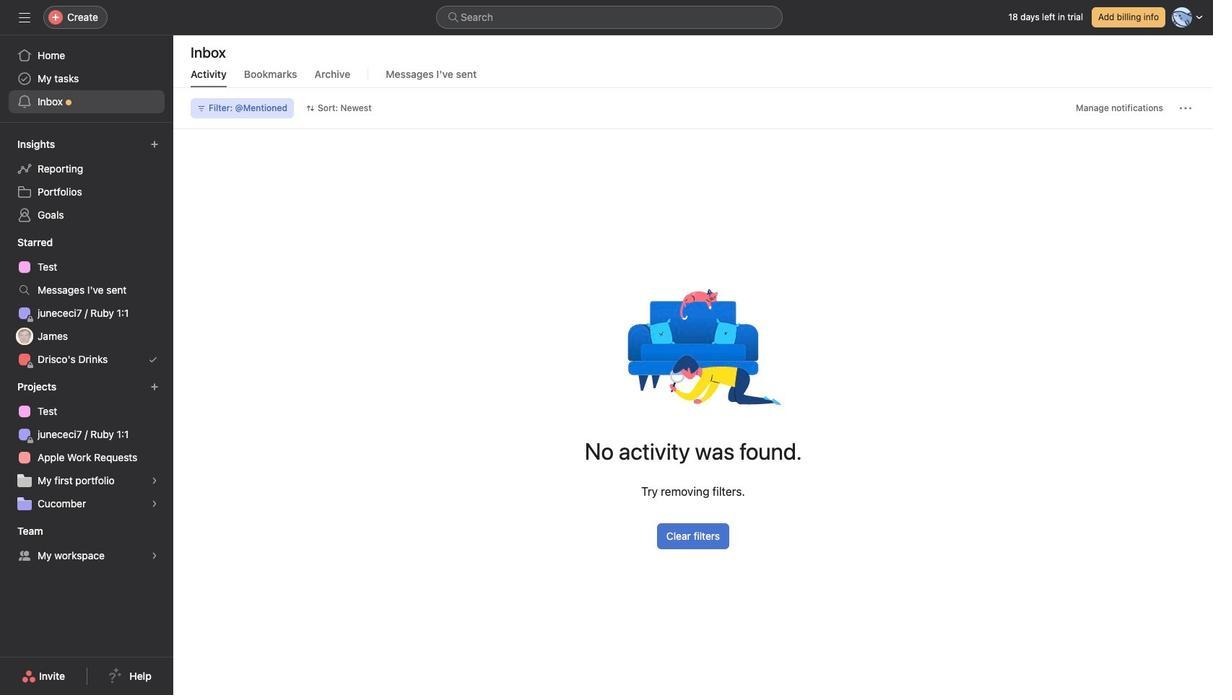 Task type: locate. For each thing, give the bounding box(es) containing it.
sort: newest image
[[306, 104, 315, 113]]

global element
[[0, 35, 173, 122]]

insights element
[[0, 131, 173, 230]]

list box
[[436, 6, 783, 29]]

starred element
[[0, 230, 173, 374]]



Task type: vqa. For each thing, say whether or not it's contained in the screenshot.
See details, My workspace image
yes



Task type: describe. For each thing, give the bounding box(es) containing it.
see details, my first portfolio image
[[150, 477, 159, 485]]

new project or portfolio image
[[150, 383, 159, 391]]

teams element
[[0, 519, 173, 571]]

see details, cucomber image
[[150, 500, 159, 508]]

new insights image
[[150, 140, 159, 149]]

more actions image
[[1180, 103, 1192, 114]]

projects element
[[0, 374, 173, 519]]

see details, my workspace image
[[150, 552, 159, 560]]

hide sidebar image
[[19, 12, 30, 23]]



